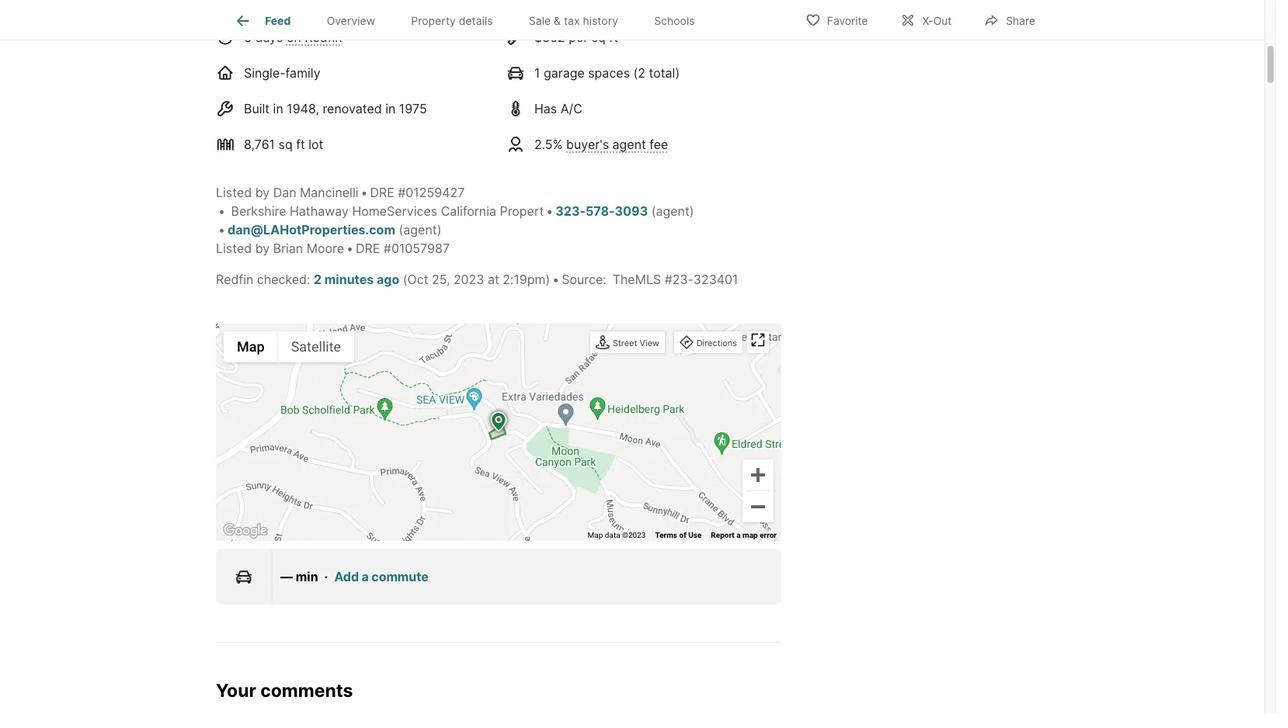 Task type: locate. For each thing, give the bounding box(es) containing it.
0 vertical spatial map
[[237, 339, 265, 355]]

a right add
[[362, 569, 369, 585]]

propert
[[500, 203, 544, 219]]

1 vertical spatial )
[[437, 222, 442, 237]]

# right themls
[[665, 272, 673, 287]]

1 vertical spatial (
[[399, 222, 403, 237]]

1 vertical spatial a
[[362, 569, 369, 585]]

map
[[237, 339, 265, 355], [588, 531, 603, 540]]

1 horizontal spatial )
[[690, 203, 694, 219]]

sq
[[592, 29, 606, 45], [279, 136, 293, 152]]

1 horizontal spatial in
[[385, 101, 396, 116]]

feed
[[265, 14, 291, 27]]

1 vertical spatial by
[[255, 240, 270, 256]]

1 horizontal spatial sq
[[592, 29, 606, 45]]

redfin left checked: on the left
[[216, 272, 254, 287]]

2:19pm)
[[503, 272, 550, 287]]

1 horizontal spatial agent
[[613, 136, 646, 152]]

has a/c
[[534, 101, 583, 116]]

0 horizontal spatial a
[[362, 569, 369, 585]]

sale & tax history
[[529, 14, 618, 27]]

ft left lot
[[296, 136, 305, 152]]

dan@lahotproperties.com link
[[228, 222, 395, 237]]

fee
[[650, 136, 668, 152]]

6
[[244, 29, 252, 45]]

a/c
[[561, 101, 583, 116]]

) right "3093"
[[690, 203, 694, 219]]

3093
[[615, 203, 648, 219]]

schools
[[654, 14, 695, 27]]

) up 01057987
[[437, 222, 442, 237]]

1 vertical spatial listed
[[216, 240, 252, 256]]

has
[[534, 101, 557, 116]]

agent
[[613, 136, 646, 152], [656, 203, 690, 219], [403, 222, 437, 237]]

sq down history
[[592, 29, 606, 45]]

1975
[[399, 101, 427, 116]]

terms of use
[[655, 531, 702, 540]]

menu bar containing map
[[224, 331, 354, 362]]

2 minutes ago link
[[314, 272, 399, 287], [314, 272, 399, 287]]

— min · add a commute
[[280, 569, 429, 585]]

# up homeservices
[[398, 185, 406, 200]]

0 vertical spatial agent
[[613, 136, 646, 152]]

1 vertical spatial redfin
[[216, 272, 254, 287]]

a left map
[[737, 531, 741, 540]]

report a map error
[[711, 531, 777, 540]]

listed down berkshire
[[216, 240, 252, 256]]

0 vertical spatial redfin
[[305, 29, 342, 45]]

( down homeservices
[[399, 222, 403, 237]]

0 vertical spatial (
[[652, 203, 656, 219]]

2 horizontal spatial #
[[665, 272, 673, 287]]

(oct
[[403, 272, 428, 287]]

agent up 01057987
[[403, 222, 437, 237]]

map left data
[[588, 531, 603, 540]]

by left brian on the top left of page
[[255, 240, 270, 256]]

0 horizontal spatial ft
[[296, 136, 305, 152]]

sale
[[529, 14, 551, 27]]

a
[[737, 531, 741, 540], [362, 569, 369, 585]]

#
[[398, 185, 406, 200], [384, 240, 391, 256], [665, 272, 673, 287]]

tab list
[[216, 0, 725, 40]]

sq right 8,761
[[279, 136, 293, 152]]

$862 per sq ft
[[534, 29, 618, 45]]

2 listed from the top
[[216, 240, 252, 256]]

(
[[652, 203, 656, 219], [399, 222, 403, 237]]

lot
[[309, 136, 323, 152]]

of
[[679, 531, 687, 540]]

at
[[488, 272, 499, 287]]

map inside map popup button
[[237, 339, 265, 355]]

in
[[273, 101, 283, 116], [385, 101, 396, 116]]

1 vertical spatial agent
[[656, 203, 690, 219]]

error
[[760, 531, 777, 540]]

1 horizontal spatial ft
[[609, 29, 618, 45]]

8,761 sq ft lot
[[244, 136, 323, 152]]

1 horizontal spatial #
[[398, 185, 406, 200]]

2 vertical spatial agent
[[403, 222, 437, 237]]

ft down history
[[609, 29, 618, 45]]

2 vertical spatial #
[[665, 272, 673, 287]]

built
[[244, 101, 270, 116]]

x-out button
[[887, 3, 965, 35]]

ago
[[377, 272, 399, 287]]

0 vertical spatial )
[[690, 203, 694, 219]]

0 horizontal spatial #
[[384, 240, 391, 256]]

1 vertical spatial map
[[588, 531, 603, 540]]

1 listed from the top
[[216, 185, 252, 200]]

redfin right on
[[305, 29, 342, 45]]

satellite button
[[278, 331, 354, 362]]

0 horizontal spatial redfin
[[216, 272, 254, 287]]

sale & tax history tab
[[511, 2, 636, 40]]

dre up minutes
[[356, 240, 380, 256]]

in right built at the top
[[273, 101, 283, 116]]

map left 'satellite' popup button
[[237, 339, 265, 355]]

by up berkshire
[[255, 185, 270, 200]]

0 vertical spatial ft
[[609, 29, 618, 45]]

commute
[[372, 569, 429, 585]]

1 vertical spatial sq
[[279, 136, 293, 152]]

on redfin link
[[287, 29, 342, 45]]

dre up homeservices
[[370, 185, 394, 200]]

directions button
[[676, 333, 741, 354]]

0 horizontal spatial in
[[273, 101, 283, 116]]

your
[[216, 680, 256, 702]]

dre
[[370, 185, 394, 200], [356, 240, 380, 256]]

agent right "3093"
[[656, 203, 690, 219]]

overview tab
[[309, 2, 393, 40]]

1 horizontal spatial a
[[737, 531, 741, 540]]

0 horizontal spatial map
[[237, 339, 265, 355]]

in left 1975
[[385, 101, 396, 116]]

total)
[[649, 65, 680, 80]]

0 vertical spatial listed
[[216, 185, 252, 200]]

23-
[[673, 272, 694, 287]]

map button
[[224, 331, 278, 362]]

2.5% buyer's agent fee
[[534, 136, 668, 152]]

overview
[[327, 14, 375, 27]]

1 in from the left
[[273, 101, 283, 116]]

satellite
[[291, 339, 341, 355]]

# up ago
[[384, 240, 391, 256]]

&
[[554, 14, 561, 27]]

ft
[[609, 29, 618, 45], [296, 136, 305, 152]]

1 horizontal spatial redfin
[[305, 29, 342, 45]]

menu bar
[[224, 331, 354, 362]]

1 horizontal spatial (
[[652, 203, 656, 219]]

tab list containing feed
[[216, 0, 725, 40]]

0 horizontal spatial )
[[437, 222, 442, 237]]

323-
[[556, 203, 586, 219]]

)
[[690, 203, 694, 219], [437, 222, 442, 237]]

0 horizontal spatial (
[[399, 222, 403, 237]]

tax
[[564, 14, 580, 27]]

listed up berkshire
[[216, 185, 252, 200]]

2.5%
[[534, 136, 563, 152]]

1 horizontal spatial map
[[588, 531, 603, 540]]

•
[[361, 185, 368, 200], [218, 203, 225, 219], [546, 203, 553, 219], [218, 222, 225, 237], [347, 240, 354, 256], [553, 272, 560, 287]]

map for map
[[237, 339, 265, 355]]

redfin
[[305, 29, 342, 45], [216, 272, 254, 287]]

per
[[569, 29, 588, 45]]

listed
[[216, 185, 252, 200], [216, 240, 252, 256]]

google image
[[220, 521, 271, 541]]

( right "3093"
[[652, 203, 656, 219]]

agent left fee
[[613, 136, 646, 152]]

0 vertical spatial by
[[255, 185, 270, 200]]

25,
[[432, 272, 450, 287]]



Task type: describe. For each thing, give the bounding box(es) containing it.
california
[[441, 203, 496, 219]]

brian
[[273, 240, 303, 256]]

hathaway
[[290, 203, 349, 219]]

property
[[411, 14, 456, 27]]

x-
[[922, 14, 934, 27]]

01057987
[[391, 240, 450, 256]]

6 days on redfin
[[244, 29, 342, 45]]

your comments
[[216, 680, 353, 702]]

1
[[534, 65, 540, 80]]

source:
[[562, 272, 606, 287]]

(2
[[634, 65, 646, 80]]

buyer's agent fee link
[[566, 136, 668, 152]]

0 vertical spatial #
[[398, 185, 406, 200]]

use
[[688, 531, 702, 540]]

renovated
[[323, 101, 382, 116]]

favorite
[[827, 14, 868, 27]]

data
[[605, 531, 620, 540]]

report a map error link
[[711, 531, 777, 540]]

listed by dan mancinelli • dre # 01259427 • berkshire hathaway homeservices california propert • 323-578-3093 ( agent ) • dan@lahotproperties.com ( agent ) listed by brian moore • dre # 01057987
[[216, 185, 694, 256]]

dan
[[273, 185, 296, 200]]

property details tab
[[393, 2, 511, 40]]

single-family
[[244, 65, 320, 80]]

single-
[[244, 65, 286, 80]]

buyer's
[[566, 136, 609, 152]]

berkshire
[[231, 203, 286, 219]]

family
[[286, 65, 320, 80]]

share
[[1006, 14, 1036, 27]]

share button
[[971, 3, 1049, 35]]

2
[[314, 272, 322, 287]]

map region
[[203, 281, 799, 679]]

1 by from the top
[[255, 185, 270, 200]]

schools tab
[[636, 2, 713, 40]]

details
[[459, 14, 493, 27]]

out
[[934, 14, 952, 27]]

themls
[[613, 272, 661, 287]]

8,761
[[244, 136, 275, 152]]

on
[[287, 29, 301, 45]]

0 horizontal spatial agent
[[403, 222, 437, 237]]

map for map data ©2023
[[588, 531, 603, 540]]

0 vertical spatial sq
[[592, 29, 606, 45]]

moore
[[307, 240, 344, 256]]

street
[[613, 338, 637, 348]]

minutes
[[325, 272, 374, 287]]

terms
[[655, 531, 677, 540]]

checked:
[[257, 272, 310, 287]]

2 horizontal spatial agent
[[656, 203, 690, 219]]

1948,
[[287, 101, 319, 116]]

dan@lahotproperties.com
[[228, 222, 395, 237]]

days
[[255, 29, 283, 45]]

$862
[[534, 29, 565, 45]]

terms of use link
[[655, 531, 702, 540]]

1 garage spaces (2 total)
[[534, 65, 680, 80]]

2 in from the left
[[385, 101, 396, 116]]

2023
[[454, 272, 484, 287]]

homeservices
[[352, 203, 437, 219]]

built in 1948, renovated in 1975
[[244, 101, 427, 116]]

2 by from the top
[[255, 240, 270, 256]]

street view button
[[592, 333, 663, 354]]

—
[[280, 569, 293, 585]]

spaces
[[588, 65, 630, 80]]

0 horizontal spatial sq
[[279, 136, 293, 152]]

1 vertical spatial dre
[[356, 240, 380, 256]]

favorite button
[[792, 3, 881, 35]]

578-
[[586, 203, 615, 219]]

street view
[[613, 338, 660, 348]]

view
[[640, 338, 660, 348]]

1 vertical spatial #
[[384, 240, 391, 256]]

map
[[743, 531, 758, 540]]

add a commute button
[[334, 567, 429, 586]]

©2023
[[622, 531, 646, 540]]

mancinelli
[[300, 185, 358, 200]]

history
[[583, 14, 618, 27]]

add
[[334, 569, 359, 585]]

property details
[[411, 14, 493, 27]]

redfin checked: 2 minutes ago (oct 25, 2023 at 2:19pm) • source: themls # 23-323401
[[216, 272, 738, 287]]

1 vertical spatial ft
[[296, 136, 305, 152]]

feed link
[[234, 12, 291, 30]]

0 vertical spatial dre
[[370, 185, 394, 200]]

323-578-3093 link
[[556, 203, 648, 219]]

323401
[[694, 272, 738, 287]]

comments
[[260, 680, 353, 702]]

garage
[[544, 65, 585, 80]]

min
[[296, 569, 318, 585]]

0 vertical spatial a
[[737, 531, 741, 540]]

·
[[324, 569, 328, 585]]

map data ©2023
[[588, 531, 646, 540]]

01259427
[[406, 185, 465, 200]]

directions
[[697, 338, 737, 348]]



Task type: vqa. For each thing, say whether or not it's contained in the screenshot.
Report a map error link
yes



